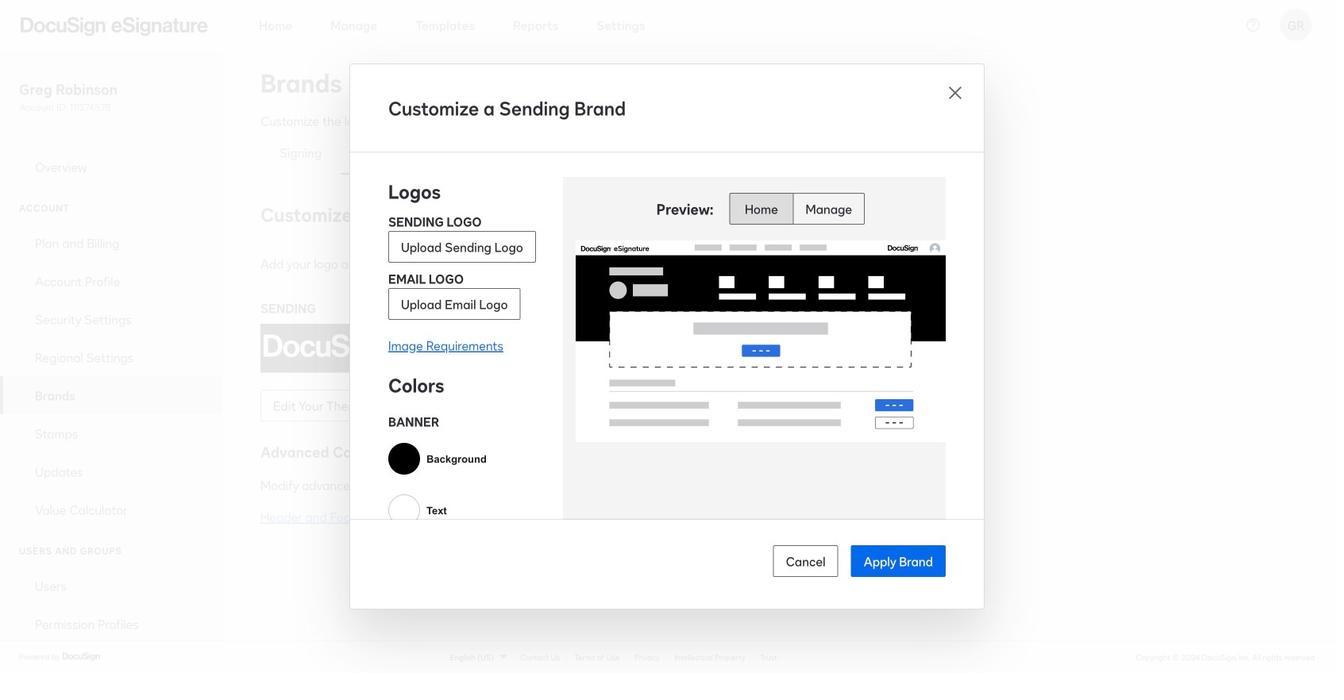 Task type: vqa. For each thing, say whether or not it's contained in the screenshot.
Enter keyword text box
no



Task type: describe. For each thing, give the bounding box(es) containing it.
sending logo image
[[261, 324, 396, 373]]

email logo image
[[420, 324, 555, 373]]

account element
[[0, 224, 222, 529]]

docusign admin image
[[21, 17, 208, 36]]

docusign image
[[62, 651, 102, 664]]



Task type: locate. For each thing, give the bounding box(es) containing it.
users and groups element
[[0, 567, 222, 674]]

group
[[730, 193, 865, 225]]

tab list
[[261, 130, 1297, 175]]



